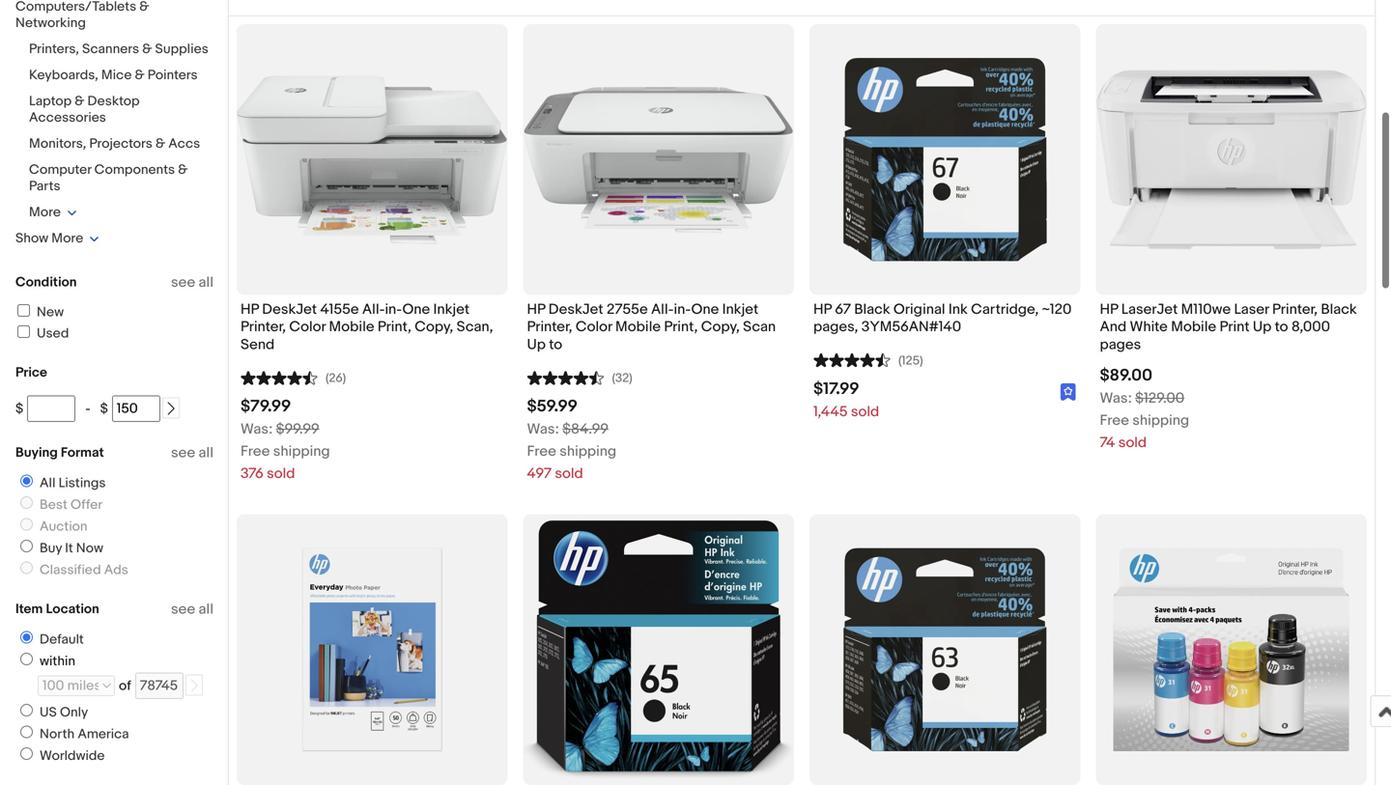Task type: locate. For each thing, give the bounding box(es) containing it.
1 horizontal spatial was:
[[527, 421, 559, 438]]

default link
[[13, 632, 88, 649]]

free up the 74
[[1100, 412, 1130, 430]]

free inside $79.99 was: $99.99 free shipping 376 sold
[[241, 443, 270, 461]]

1 horizontal spatial free
[[527, 443, 557, 461]]

deskjet for $59.99
[[549, 301, 604, 318]]

1 vertical spatial see
[[171, 445, 195, 462]]

color for $79.99
[[289, 319, 326, 336]]

hp left 67 at the right top of page
[[814, 301, 832, 318]]

see all button for condition
[[171, 274, 214, 291]]

north america link
[[13, 726, 133, 743]]

1 in- from the left
[[385, 301, 402, 318]]

up
[[1253, 319, 1272, 336], [527, 336, 546, 354]]

2 copy, from the left
[[701, 319, 740, 336]]

pages,
[[814, 319, 859, 336]]

3 see all button from the top
[[171, 601, 214, 619]]

0 horizontal spatial 4.5 out of 5 stars image
[[241, 369, 318, 386]]

sold inside $59.99 was: $84.99 free shipping 497 sold
[[555, 465, 583, 483]]

0 horizontal spatial all-
[[362, 301, 385, 318]]

8,000
[[1292, 319, 1331, 336]]

show more button
[[15, 231, 100, 247]]

4.5 out of 5 stars image up $59.99
[[527, 369, 605, 386]]

0 vertical spatial more
[[29, 204, 61, 221]]

shipping down $99.99
[[273, 443, 330, 461]]

2 one from the left
[[691, 301, 719, 318]]

0 vertical spatial see all
[[171, 274, 214, 291]]

2 see all from the top
[[171, 445, 214, 462]]

1 horizontal spatial copy,
[[701, 319, 740, 336]]

$ left minimum value text box
[[15, 401, 23, 418]]

0 horizontal spatial $
[[15, 401, 23, 418]]

sold inside $79.99 was: $99.99 free shipping 376 sold
[[267, 465, 295, 483]]

scan
[[743, 319, 776, 336]]

1 black from the left
[[855, 301, 891, 318]]

computer components & parts link
[[29, 162, 188, 195]]

shipping down $129.00
[[1133, 412, 1190, 430]]

0 horizontal spatial one
[[402, 301, 430, 318]]

copy,
[[415, 319, 454, 336], [701, 319, 740, 336]]

1 vertical spatial see all button
[[171, 445, 214, 462]]

it
[[65, 541, 73, 557]]

all listings link
[[13, 475, 110, 492]]

1 color from the left
[[289, 319, 326, 336]]

inkjet up scan
[[723, 301, 759, 318]]

North America radio
[[20, 726, 33, 739]]

1 horizontal spatial printer,
[[527, 319, 573, 336]]

inkjet inside hp deskjet 4155e all-in-one inkjet printer, color mobile print, copy, scan, send
[[434, 301, 470, 318]]

hp laserjet m110we laser printer, black and white mobile print up to 8,000 pages
[[1100, 301, 1358, 354]]

all- for $59.99
[[651, 301, 674, 318]]

1 horizontal spatial in-
[[674, 301, 691, 318]]

more down the more button
[[52, 231, 83, 247]]

print, left scan,
[[378, 319, 412, 336]]

us
[[40, 705, 57, 721]]

more down the parts
[[29, 204, 61, 221]]

1 inkjet from the left
[[434, 301, 470, 318]]

0 horizontal spatial was:
[[241, 421, 273, 438]]

0 horizontal spatial to
[[549, 336, 563, 354]]

print,
[[378, 319, 412, 336], [664, 319, 698, 336]]

one for $79.99
[[402, 301, 430, 318]]

free inside $59.99 was: $84.99 free shipping 497 sold
[[527, 443, 557, 461]]

in- inside hp deskjet 4155e all-in-one inkjet printer, color mobile print, copy, scan, send
[[385, 301, 402, 318]]

america
[[78, 727, 129, 743]]

auction
[[40, 519, 87, 535]]

color for $59.99
[[576, 319, 612, 336]]

1 horizontal spatial color
[[576, 319, 612, 336]]

to left 8,000
[[1275, 319, 1289, 336]]

was: inside $59.99 was: $84.99 free shipping 497 sold
[[527, 421, 559, 438]]

3 see all from the top
[[171, 601, 214, 619]]

0 horizontal spatial color
[[289, 319, 326, 336]]

color inside hp deskjet 4155e all-in-one inkjet printer, color mobile print, copy, scan, send
[[289, 319, 326, 336]]

hp 63 black original ink cartridge, ~170 pages, f6u62an#140 image
[[810, 548, 1081, 752]]

2 horizontal spatial mobile
[[1172, 319, 1217, 336]]

more
[[29, 204, 61, 221], [52, 231, 83, 247]]

4.5 out of 5 stars image up $17.99
[[814, 351, 891, 369]]

new
[[37, 304, 64, 321]]

& inside computers/tablets & networking
[[139, 0, 149, 15]]

all- right 2755e
[[651, 301, 674, 318]]

see all for condition
[[171, 274, 214, 291]]

was:
[[1100, 390, 1132, 407], [241, 421, 273, 438], [527, 421, 559, 438]]

in-
[[385, 301, 402, 318], [674, 301, 691, 318]]

0 vertical spatial see
[[171, 274, 195, 291]]

$ for minimum value text box
[[15, 401, 23, 418]]

printer, up 8,000
[[1273, 301, 1318, 318]]

hp deskjet 4155e all-in-one inkjet printer, color mobile print, copy, scan, send link
[[241, 301, 504, 359]]

2 horizontal spatial free
[[1100, 412, 1130, 430]]

all for condition
[[199, 274, 214, 291]]

$129.00
[[1136, 390, 1185, 407]]

see all
[[171, 274, 214, 291], [171, 445, 214, 462], [171, 601, 214, 619]]

2 print, from the left
[[664, 319, 698, 336]]

one
[[402, 301, 430, 318], [691, 301, 719, 318]]

printer, inside hp deskjet 4155e all-in-one inkjet printer, color mobile print, copy, scan, send
[[241, 319, 286, 336]]

2 vertical spatial see
[[171, 601, 195, 619]]

printer, for $59.99
[[527, 319, 573, 336]]

computers/tablets & networking link
[[15, 0, 149, 31]]

auction link
[[13, 519, 91, 535]]

see all for buying format
[[171, 445, 214, 462]]

sold inside $89.00 was: $129.00 free shipping 74 sold
[[1119, 435, 1147, 452]]

$
[[15, 401, 23, 418], [100, 401, 108, 418]]

2 inkjet from the left
[[723, 301, 759, 318]]

hp inside hp deskjet 2755e all-in-one inkjet printer, color mobile print, copy, scan up to
[[527, 301, 545, 318]]

2 vertical spatial all
[[199, 601, 214, 619]]

0 horizontal spatial black
[[855, 301, 891, 318]]

1 horizontal spatial $
[[100, 401, 108, 418]]

1 deskjet from the left
[[262, 301, 317, 318]]

copy, left scan,
[[415, 319, 454, 336]]

pointers
[[148, 67, 198, 84]]

1 horizontal spatial deskjet
[[549, 301, 604, 318]]

0 horizontal spatial in-
[[385, 301, 402, 318]]

sold right 497 on the left bottom of the page
[[555, 465, 583, 483]]

4.5 out of 5 stars image
[[814, 351, 891, 369], [241, 369, 318, 386], [527, 369, 605, 386]]

2 see from the top
[[171, 445, 195, 462]]

sold right the 74
[[1119, 435, 1147, 452]]

0 horizontal spatial inkjet
[[434, 301, 470, 318]]

up down laser
[[1253, 319, 1272, 336]]

1 print, from the left
[[378, 319, 412, 336]]

hp inside hp 67 black original ink cartridge, ~120 pages, 3ym56an#140
[[814, 301, 832, 318]]

2 all- from the left
[[651, 301, 674, 318]]

hp everyday photo paper, glossy, 52 lb, 4 x 6 in. (101 x 152 mm), 50 sheets image
[[237, 548, 508, 752]]

hp up (32) 'link'
[[527, 301, 545, 318]]

in- for $59.99
[[674, 301, 691, 318]]

1 copy, from the left
[[415, 319, 454, 336]]

(125)
[[899, 354, 924, 369]]

deskjet for $79.99
[[262, 301, 317, 318]]

inkjet
[[434, 301, 470, 318], [723, 301, 759, 318]]

1 horizontal spatial 4.5 out of 5 stars image
[[527, 369, 605, 386]]

4.5 out of 5 stars image up $79.99
[[241, 369, 318, 386]]

2 vertical spatial see all
[[171, 601, 214, 619]]

was: inside $89.00 was: $129.00 free shipping 74 sold
[[1100, 390, 1132, 407]]

1 vertical spatial see all
[[171, 445, 214, 462]]

shipping
[[1133, 412, 1190, 430], [273, 443, 330, 461], [560, 443, 617, 461]]

0 horizontal spatial shipping
[[273, 443, 330, 461]]

one right 2755e
[[691, 301, 719, 318]]

see all button for buying format
[[171, 445, 214, 462]]

& left accs
[[156, 136, 165, 152]]

to
[[1275, 319, 1289, 336], [549, 336, 563, 354]]

2 all from the top
[[199, 445, 214, 462]]

1 vertical spatial more
[[52, 231, 83, 247]]

printer, for $79.99
[[241, 319, 286, 336]]

hp deskjet 4155e all-in-one inkjet printer, color mobile print, copy, scan, send
[[241, 301, 493, 354]]

0 horizontal spatial up
[[527, 336, 546, 354]]

printer, up (32) 'link'
[[527, 319, 573, 336]]

sold for $79.99
[[267, 465, 295, 483]]

1 all- from the left
[[362, 301, 385, 318]]

black up 8,000
[[1322, 301, 1358, 318]]

hp inside hp laserjet m110we laser printer, black and white mobile print up to 8,000 pages
[[1100, 301, 1119, 318]]

free
[[1100, 412, 1130, 430], [241, 443, 270, 461], [527, 443, 557, 461]]

2 vertical spatial see all button
[[171, 601, 214, 619]]

& right mice
[[135, 67, 145, 84]]

in- inside hp deskjet 2755e all-in-one inkjet printer, color mobile print, copy, scan up to
[[674, 301, 691, 318]]

best
[[40, 497, 68, 514]]

copy, for $79.99
[[415, 319, 454, 336]]

2 hp from the left
[[527, 301, 545, 318]]

print, left scan
[[664, 319, 698, 336]]

free up 376
[[241, 443, 270, 461]]

classified
[[40, 562, 101, 579]]

mobile inside hp deskjet 4155e all-in-one inkjet printer, color mobile print, copy, scan, send
[[329, 319, 375, 336]]

hp deskjet 2755e all-in-one inkjet printer, color mobile print, copy, scan up to image
[[523, 58, 794, 262]]

0 horizontal spatial deskjet
[[262, 301, 317, 318]]

1 vertical spatial all
[[199, 445, 214, 462]]

deskjet left 2755e
[[549, 301, 604, 318]]

All Listings radio
[[20, 475, 33, 488]]

copy, inside hp deskjet 2755e all-in-one inkjet printer, color mobile print, copy, scan up to
[[701, 319, 740, 336]]

376
[[241, 465, 264, 483]]

only
[[60, 705, 88, 721]]

sold
[[851, 403, 880, 421], [1119, 435, 1147, 452], [267, 465, 295, 483], [555, 465, 583, 483]]

3 hp from the left
[[814, 301, 832, 318]]

all-
[[362, 301, 385, 318], [651, 301, 674, 318]]

printer, inside hp deskjet 2755e all-in-one inkjet printer, color mobile print, copy, scan up to
[[527, 319, 573, 336]]

1 horizontal spatial inkjet
[[723, 301, 759, 318]]

all- inside hp deskjet 2755e all-in-one inkjet printer, color mobile print, copy, scan up to
[[651, 301, 674, 318]]

was: down $79.99
[[241, 421, 273, 438]]

color down 2755e
[[576, 319, 612, 336]]

3 see from the top
[[171, 601, 195, 619]]

mobile inside hp deskjet 2755e all-in-one inkjet printer, color mobile print, copy, scan up to
[[616, 319, 661, 336]]

deskjet inside hp deskjet 4155e all-in-one inkjet printer, color mobile print, copy, scan, send
[[262, 301, 317, 318]]

1 horizontal spatial print,
[[664, 319, 698, 336]]

one inside hp deskjet 4155e all-in-one inkjet printer, color mobile print, copy, scan, send
[[402, 301, 430, 318]]

printer,
[[1273, 301, 1318, 318], [241, 319, 286, 336], [527, 319, 573, 336]]

&
[[139, 0, 149, 15], [142, 41, 152, 58], [135, 67, 145, 84], [75, 93, 85, 110], [156, 136, 165, 152], [178, 162, 188, 178]]

ads
[[104, 562, 128, 579]]

1 all from the top
[[199, 274, 214, 291]]

hp up the send
[[241, 301, 259, 318]]

computers/tablets & networking
[[15, 0, 149, 31]]

2 horizontal spatial 4.5 out of 5 stars image
[[814, 351, 891, 369]]

$ right -
[[100, 401, 108, 418]]

copy, left scan
[[701, 319, 740, 336]]

3 all from the top
[[199, 601, 214, 619]]

all- inside hp deskjet 4155e all-in-one inkjet printer, color mobile print, copy, scan, send
[[362, 301, 385, 318]]

2 horizontal spatial was:
[[1100, 390, 1132, 407]]

1 horizontal spatial one
[[691, 301, 719, 318]]

scanners
[[82, 41, 139, 58]]

(26)
[[326, 371, 346, 386]]

one inside hp deskjet 2755e all-in-one inkjet printer, color mobile print, copy, scan up to
[[691, 301, 719, 318]]

2 horizontal spatial printer,
[[1273, 301, 1318, 318]]

see for condition
[[171, 274, 195, 291]]

0 vertical spatial see all button
[[171, 274, 214, 291]]

(32) link
[[527, 369, 633, 386]]

see
[[171, 274, 195, 291], [171, 445, 195, 462], [171, 601, 195, 619]]

hp inside hp deskjet 4155e all-in-one inkjet printer, color mobile print, copy, scan, send
[[241, 301, 259, 318]]

used
[[37, 326, 69, 342]]

cartridge,
[[971, 301, 1039, 318]]

2 black from the left
[[1322, 301, 1358, 318]]

deskjet up the send
[[262, 301, 317, 318]]

printer, up the send
[[241, 319, 286, 336]]

in- right 4155e
[[385, 301, 402, 318]]

shipping down $84.99
[[560, 443, 617, 461]]

2 in- from the left
[[674, 301, 691, 318]]

to inside hp laserjet m110we laser printer, black and white mobile print up to 8,000 pages
[[1275, 319, 1289, 336]]

all- right 4155e
[[362, 301, 385, 318]]

sold for $59.99
[[555, 465, 583, 483]]

shipping inside $79.99 was: $99.99 free shipping 376 sold
[[273, 443, 330, 461]]

1 hp from the left
[[241, 301, 259, 318]]

1 mobile from the left
[[329, 319, 375, 336]]

1 horizontal spatial all-
[[651, 301, 674, 318]]

was: down $59.99
[[527, 421, 559, 438]]

hp deskjet 2755e all-in-one inkjet printer, color mobile print, copy, scan up to link
[[527, 301, 791, 359]]

mobile for $79.99
[[329, 319, 375, 336]]

listings
[[59, 476, 106, 492]]

networking
[[15, 15, 86, 31]]

print, inside hp deskjet 2755e all-in-one inkjet printer, color mobile print, copy, scan up to
[[664, 319, 698, 336]]

shipping for $59.99
[[560, 443, 617, 461]]

2 horizontal spatial shipping
[[1133, 412, 1190, 430]]

more button
[[29, 204, 77, 221]]

copy, inside hp deskjet 4155e all-in-one inkjet printer, color mobile print, copy, scan, send
[[415, 319, 454, 336]]

was: inside $79.99 was: $99.99 free shipping 376 sold
[[241, 421, 273, 438]]

up up (32) 'link'
[[527, 336, 546, 354]]

& right laptop
[[75, 93, 85, 110]]

1 one from the left
[[402, 301, 430, 318]]

hp for $79.99
[[241, 301, 259, 318]]

sold right 376
[[267, 465, 295, 483]]

all- for $79.99
[[362, 301, 385, 318]]

computers/tablets
[[15, 0, 136, 15]]

free inside $89.00 was: $129.00 free shipping 74 sold
[[1100, 412, 1130, 430]]

hp
[[241, 301, 259, 318], [527, 301, 545, 318], [814, 301, 832, 318], [1100, 301, 1119, 318]]

$79.99 was: $99.99 free shipping 376 sold
[[241, 397, 330, 483]]

67
[[835, 301, 851, 318]]

classified ads link
[[13, 562, 132, 579]]

deskjet inside hp deskjet 2755e all-in-one inkjet printer, color mobile print, copy, scan up to
[[549, 301, 604, 318]]

one for $59.99
[[691, 301, 719, 318]]

inkjet up scan,
[[434, 301, 470, 318]]

scan,
[[457, 319, 493, 336]]

print, inside hp deskjet 4155e all-in-one inkjet printer, color mobile print, copy, scan, send
[[378, 319, 412, 336]]

1 horizontal spatial shipping
[[560, 443, 617, 461]]

2 deskjet from the left
[[549, 301, 604, 318]]

mobile down 4155e
[[329, 319, 375, 336]]

2 $ from the left
[[100, 401, 108, 418]]

in- right 2755e
[[674, 301, 691, 318]]

1 horizontal spatial black
[[1322, 301, 1358, 318]]

1 horizontal spatial mobile
[[616, 319, 661, 336]]

all for item location
[[199, 601, 214, 619]]

color inside hp deskjet 2755e all-in-one inkjet printer, color mobile print, copy, scan up to
[[576, 319, 612, 336]]

0 horizontal spatial printer,
[[241, 319, 286, 336]]

was: down $89.00
[[1100, 390, 1132, 407]]

2 color from the left
[[576, 319, 612, 336]]

1 see all button from the top
[[171, 274, 214, 291]]

US Only radio
[[20, 705, 33, 717]]

0 horizontal spatial mobile
[[329, 319, 375, 336]]

4.5 out of 5 stars image for $17.99
[[814, 351, 891, 369]]

was: for $89.00
[[1100, 390, 1132, 407]]

& up printers, scanners & supplies link
[[139, 0, 149, 15]]

color down 4155e
[[289, 319, 326, 336]]

mobile
[[329, 319, 375, 336], [616, 319, 661, 336], [1172, 319, 1217, 336]]

submit price range image
[[164, 402, 178, 416]]

1 see from the top
[[171, 274, 195, 291]]

4 hp from the left
[[1100, 301, 1119, 318]]

hp up and
[[1100, 301, 1119, 318]]

hp deskjet 4155e all-in-one inkjet printer, color mobile print, copy, scan, send image
[[237, 58, 508, 262]]

1 horizontal spatial to
[[1275, 319, 1289, 336]]

mobile down 2755e
[[616, 319, 661, 336]]

1 see all from the top
[[171, 274, 214, 291]]

item location
[[15, 602, 99, 618]]

shipping inside $89.00 was: $129.00 free shipping 74 sold
[[1133, 412, 1190, 430]]

Used checkbox
[[17, 326, 30, 338]]

to up (32) 'link'
[[549, 336, 563, 354]]

0 horizontal spatial copy,
[[415, 319, 454, 336]]

2 see all button from the top
[[171, 445, 214, 462]]

inkjet inside hp deskjet 2755e all-in-one inkjet printer, color mobile print, copy, scan up to
[[723, 301, 759, 318]]

of
[[119, 678, 131, 695]]

one right 4155e
[[402, 301, 430, 318]]

~120
[[1042, 301, 1072, 318]]

4.5 out of 5 stars image for $59.99
[[527, 369, 605, 386]]

1 $ from the left
[[15, 401, 23, 418]]

1 horizontal spatial up
[[1253, 319, 1272, 336]]

shipping inside $59.99 was: $84.99 free shipping 497 sold
[[560, 443, 617, 461]]

mobile down m110we
[[1172, 319, 1217, 336]]

2 mobile from the left
[[616, 319, 661, 336]]

free up 497 on the left bottom of the page
[[527, 443, 557, 461]]

hp 65 black original ink cartridge, ~120 pages, n9k02an#140 image
[[523, 521, 794, 780]]

black inside hp 67 black original ink cartridge, ~120 pages, 3ym56an#140
[[855, 301, 891, 318]]

0 vertical spatial all
[[199, 274, 214, 291]]

see all button
[[171, 274, 214, 291], [171, 445, 214, 462], [171, 601, 214, 619]]

0 horizontal spatial free
[[241, 443, 270, 461]]

3 mobile from the left
[[1172, 319, 1217, 336]]

see all for item location
[[171, 601, 214, 619]]

0 horizontal spatial print,
[[378, 319, 412, 336]]

send
[[241, 336, 275, 354]]

black right 67 at the right top of page
[[855, 301, 891, 318]]



Task type: vqa. For each thing, say whether or not it's contained in the screenshot.
the return to the left
no



Task type: describe. For each thing, give the bounding box(es) containing it.
laser
[[1235, 301, 1270, 318]]

(32)
[[612, 371, 633, 386]]

all listings
[[40, 476, 106, 492]]

buy it now link
[[13, 540, 107, 557]]

item
[[15, 602, 43, 618]]

best offer
[[40, 497, 103, 514]]

78745 text field
[[135, 673, 183, 700]]

mobile inside hp laserjet m110we laser printer, black and white mobile print up to 8,000 pages
[[1172, 319, 1217, 336]]

$99.99
[[276, 421, 320, 438]]

shipping for $79.99
[[273, 443, 330, 461]]

print, for $59.99
[[664, 319, 698, 336]]

hp 31 cmy/32xl black bottled ink cartridge, 7e6x7an image
[[1096, 548, 1368, 752]]

New checkbox
[[17, 304, 30, 317]]

hp deskjet 2755e all-in-one inkjet printer, color mobile print, copy, scan up to
[[527, 301, 776, 354]]

and
[[1100, 319, 1127, 336]]

sold right 1,445
[[851, 403, 880, 421]]

inkjet for $79.99
[[434, 301, 470, 318]]

laptop
[[29, 93, 72, 110]]

monitors, projectors & accs link
[[29, 136, 200, 152]]

desktop
[[88, 93, 140, 110]]

go image
[[187, 680, 201, 693]]

free for $89.00
[[1100, 412, 1130, 430]]

(125) link
[[814, 351, 924, 369]]

up inside hp deskjet 2755e all-in-one inkjet printer, color mobile print, copy, scan up to
[[527, 336, 546, 354]]

buying format
[[15, 445, 104, 461]]

see for item location
[[171, 601, 195, 619]]

us only
[[40, 705, 88, 721]]

4155e
[[320, 301, 359, 318]]

black inside hp laserjet m110we laser printer, black and white mobile print up to 8,000 pages
[[1322, 301, 1358, 318]]

pages
[[1100, 336, 1142, 354]]

show
[[15, 231, 49, 247]]

Maximum Value text field
[[112, 396, 160, 422]]

accessories
[[29, 110, 106, 126]]

show more
[[15, 231, 83, 247]]

printers,
[[29, 41, 79, 58]]

4.5 out of 5 stars image for $79.99
[[241, 369, 318, 386]]

was: for $59.99
[[527, 421, 559, 438]]

$59.99 was: $84.99 free shipping 497 sold
[[527, 397, 617, 483]]

m110we
[[1182, 301, 1231, 318]]

printer, inside hp laserjet m110we laser printer, black and white mobile print up to 8,000 pages
[[1273, 301, 1318, 318]]

Auction radio
[[20, 519, 33, 531]]

supplies
[[155, 41, 209, 58]]

Buy It Now radio
[[20, 540, 33, 553]]

used link
[[14, 326, 69, 342]]

$84.99
[[563, 421, 609, 438]]

parts
[[29, 178, 60, 195]]

sold for $89.00
[[1119, 435, 1147, 452]]

[object undefined] image
[[1061, 383, 1077, 401]]

$79.99
[[241, 397, 291, 417]]

original
[[894, 301, 946, 318]]

classified ads
[[40, 562, 128, 579]]

hp for $17.99
[[814, 301, 832, 318]]

buy it now
[[40, 541, 103, 557]]

accs
[[168, 136, 200, 152]]

keyboards, mice & pointers link
[[29, 67, 198, 84]]

[object undefined] image
[[1061, 384, 1077, 401]]

shipping for $89.00
[[1133, 412, 1190, 430]]

price
[[15, 365, 47, 381]]

projectors
[[89, 136, 153, 152]]

in- for $79.99
[[385, 301, 402, 318]]

hp for $59.99
[[527, 301, 545, 318]]

free for $79.99
[[241, 443, 270, 461]]

all for buying format
[[199, 445, 214, 462]]

copy, for $59.99
[[701, 319, 740, 336]]

free for $59.99
[[527, 443, 557, 461]]

497
[[527, 465, 552, 483]]

condition
[[15, 274, 77, 291]]

buying
[[15, 445, 58, 461]]

now
[[76, 541, 103, 557]]

ink
[[949, 301, 968, 318]]

Classified Ads radio
[[20, 562, 33, 575]]

see for buying format
[[171, 445, 195, 462]]

& left 'supplies'
[[142, 41, 152, 58]]

us only link
[[13, 705, 92, 721]]

$17.99
[[814, 379, 860, 400]]

printers, scanners & supplies keyboards, mice & pointers laptop & desktop accessories monitors, projectors & accs computer components & parts
[[29, 41, 209, 195]]

laserjet
[[1122, 301, 1178, 318]]

print, for $79.99
[[378, 319, 412, 336]]

$59.99
[[527, 397, 578, 417]]

components
[[94, 162, 175, 178]]

Minimum Value text field
[[27, 396, 76, 422]]

best offer link
[[13, 497, 106, 514]]

1,445 sold
[[814, 403, 880, 421]]

computer
[[29, 162, 91, 178]]

north america
[[40, 727, 129, 743]]

worldwide
[[40, 749, 105, 765]]

laptop & desktop accessories link
[[29, 93, 140, 126]]

up inside hp laserjet m110we laser printer, black and white mobile print up to 8,000 pages
[[1253, 319, 1272, 336]]

north
[[40, 727, 75, 743]]

& down accs
[[178, 162, 188, 178]]

74
[[1100, 435, 1116, 452]]

to inside hp deskjet 2755e all-in-one inkjet printer, color mobile print, copy, scan up to
[[549, 336, 563, 354]]

see all button for item location
[[171, 601, 214, 619]]

Worldwide radio
[[20, 748, 33, 761]]

default
[[40, 632, 84, 649]]

hp 67 black original ink cartridge, ~120 pages, 3ym56an#140 image
[[810, 58, 1081, 262]]

location
[[46, 602, 99, 618]]

hp 67 black original ink cartridge, ~120 pages, 3ym56an#140 link
[[814, 301, 1077, 341]]

keyboards,
[[29, 67, 98, 84]]

mobile for $59.99
[[616, 319, 661, 336]]

printers, scanners & supplies link
[[29, 41, 209, 58]]

1,445
[[814, 403, 848, 421]]

hp laserjet m110we laser printer, black and white mobile print up to 8,000 pages link
[[1100, 301, 1364, 359]]

$ for maximum value text field
[[100, 401, 108, 418]]

Default radio
[[20, 632, 33, 644]]

hp laserjet m110we laser printer, black and white mobile print up to 8,000 pages image
[[1096, 58, 1368, 262]]

monitors,
[[29, 136, 86, 152]]

Best Offer radio
[[20, 497, 33, 509]]

inkjet for $59.99
[[723, 301, 759, 318]]

mice
[[101, 67, 132, 84]]

$89.00 was: $129.00 free shipping 74 sold
[[1100, 366, 1190, 452]]

worldwide link
[[13, 748, 109, 765]]

offer
[[71, 497, 103, 514]]

hp 67 black original ink cartridge, ~120 pages, 3ym56an#140
[[814, 301, 1072, 336]]

within radio
[[20, 653, 33, 666]]

was: for $79.99
[[241, 421, 273, 438]]

2755e
[[607, 301, 648, 318]]



